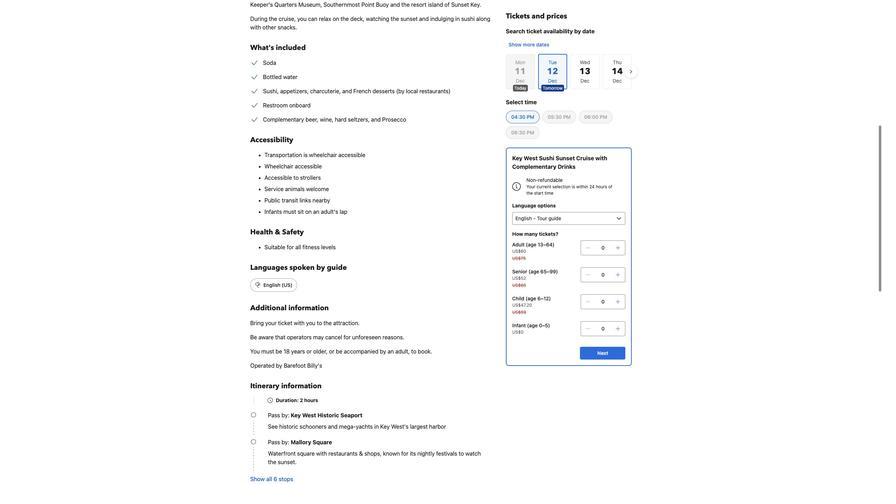 Task type: describe. For each thing, give the bounding box(es) containing it.
dates
[[536, 41, 550, 48]]

65–99)
[[541, 269, 558, 275]]

watch
[[466, 450, 481, 457]]

operated
[[250, 363, 275, 369]]

itinerary
[[250, 381, 280, 391]]

pass for pass by: key west historic seaport
[[268, 412, 280, 419]]

2 be from the left
[[336, 348, 343, 355]]

the inside non-refundable your current selection is within 24 hours of the start time
[[527, 190, 533, 196]]

historic
[[318, 412, 339, 419]]

welcome
[[306, 186, 329, 192]]

13–64)
[[538, 242, 555, 248]]

tickets and prices
[[506, 11, 567, 21]]

us$0
[[513, 330, 524, 335]]

be
[[250, 334, 257, 341]]

harbor
[[429, 424, 446, 430]]

west inside key west sushi sunset cruise with complementary drinks
[[524, 155, 538, 161]]

& inside waterfront square with restaurants & shops, known for its nightly festivals to watch the sunset.
[[359, 450, 363, 457]]

during
[[250, 16, 268, 22]]

and left prices
[[532, 11, 545, 21]]

restaurants)
[[420, 88, 451, 94]]

with inside during the cruise, you can relax on the deck, watching the sunset and indulging in sushi along with other snacks.
[[250, 24, 261, 31]]

time inside non-refundable your current selection is within 24 hours of the start time
[[545, 190, 554, 196]]

pm for 05:30 pm
[[563, 114, 571, 120]]

relax
[[319, 16, 331, 22]]

included
[[276, 43, 306, 52]]

0 vertical spatial is
[[304, 152, 308, 158]]

options
[[538, 203, 556, 209]]

0 for adult (age 13–64)
[[602, 245, 605, 251]]

06:30 pm
[[511, 129, 534, 135]]

schooners
[[300, 424, 327, 430]]

languages spoken by guide
[[250, 263, 347, 272]]

waterfront square with restaurants & shops, known for its nightly festivals to watch the sunset.
[[268, 450, 481, 465]]

dec for 11
[[516, 78, 525, 84]]

what's
[[250, 43, 274, 52]]

during the cruise, you can relax on the deck, watching the sunset and indulging in sushi along with other snacks.
[[250, 16, 491, 31]]

1 vertical spatial in
[[374, 424, 379, 430]]

appetizers,
[[280, 88, 309, 94]]

0 for senior (age 65–99)
[[602, 272, 605, 278]]

select time
[[506, 99, 537, 105]]

show for show more dates
[[509, 41, 522, 48]]

us$47.20
[[513, 303, 532, 308]]

wheelchair
[[265, 163, 293, 170]]

current
[[537, 184, 551, 189]]

pass for pass by: mallory square
[[268, 439, 280, 446]]

in inside during the cruise, you can relax on the deck, watching the sunset and indulging in sushi along with other snacks.
[[456, 16, 460, 22]]

adult,
[[396, 348, 410, 355]]

transit
[[282, 197, 298, 204]]

indulging
[[430, 16, 454, 22]]

attraction.
[[333, 320, 360, 326]]

other
[[263, 24, 276, 31]]

1 vertical spatial on
[[305, 209, 312, 215]]

complementary beer, wine, hard seltzers, and prosecco
[[263, 116, 406, 123]]

today
[[515, 85, 527, 91]]

nightly
[[418, 450, 435, 457]]

2
[[300, 397, 303, 403]]

largest
[[410, 424, 428, 430]]

information for additional information
[[289, 303, 329, 313]]

0 for child (age 6–12)
[[602, 299, 605, 305]]

next button
[[580, 347, 626, 360]]

is inside non-refundable your current selection is within 24 hours of the start time
[[572, 184, 575, 189]]

and down 'historic' at bottom
[[328, 424, 338, 430]]

prosecco
[[382, 116, 406, 123]]

and inside during the cruise, you can relax on the deck, watching the sunset and indulging in sushi along with other snacks.
[[419, 16, 429, 22]]

sushi, appetizers, charcuterie, and french desserts (by local restaurants)
[[263, 88, 451, 94]]

1 be from the left
[[276, 348, 282, 355]]

sunset.
[[278, 459, 297, 465]]

english
[[264, 282, 281, 288]]

operators
[[287, 334, 312, 341]]

2 or from the left
[[329, 348, 335, 355]]

0 horizontal spatial &
[[275, 227, 280, 237]]

historic
[[279, 424, 298, 430]]

non-refundable your current selection is within 24 hours of the start time
[[527, 177, 613, 196]]

(age for 13–64)
[[526, 242, 537, 248]]

sushi
[[539, 155, 555, 161]]

the left "sunset"
[[391, 16, 399, 22]]

to up service animals welcome
[[294, 175, 299, 181]]

cancel
[[325, 334, 342, 341]]

senior (age 65–99) us$52
[[513, 269, 558, 281]]

pass by: key west historic seaport
[[268, 412, 363, 419]]

region containing 11
[[500, 51, 638, 92]]

1 vertical spatial you
[[306, 320, 315, 326]]

sunset
[[401, 16, 418, 22]]

local
[[406, 88, 418, 94]]

shops,
[[365, 450, 382, 457]]

barefoot
[[284, 363, 306, 369]]

public transit links nearby
[[265, 197, 330, 204]]

04:30
[[511, 114, 526, 120]]

14
[[612, 66, 623, 77]]

06:00 pm
[[585, 114, 608, 120]]

the up be aware that operators may cancel for unforeseen reasons.
[[324, 320, 332, 326]]

animals
[[285, 186, 305, 192]]

adult
[[513, 242, 525, 248]]

more
[[523, 41, 535, 48]]

the left deck,
[[341, 16, 349, 22]]

cruise,
[[279, 16, 296, 22]]

pm for 06:30 pm
[[527, 129, 534, 135]]

0–5)
[[539, 322, 550, 328]]

child (age 6–12) us$47.20
[[513, 295, 551, 308]]

by left date
[[575, 28, 581, 34]]

sunset
[[556, 155, 575, 161]]

suitable
[[265, 244, 285, 250]]

pm for 04:30 pm
[[527, 114, 534, 120]]

mallory
[[291, 439, 311, 446]]

west's
[[391, 424, 409, 430]]

its
[[410, 450, 416, 457]]

next
[[598, 350, 609, 356]]

0 horizontal spatial an
[[313, 209, 320, 215]]

you
[[250, 348, 260, 355]]

deck,
[[351, 16, 365, 22]]

waterfront
[[268, 450, 296, 457]]

all inside 'button'
[[266, 476, 272, 482]]

6–12)
[[538, 295, 551, 301]]

adult (age 13–64) us$60
[[513, 242, 555, 254]]

seaport
[[341, 412, 363, 419]]

show more dates button
[[506, 38, 552, 51]]

0 vertical spatial ticket
[[527, 28, 542, 34]]

senior
[[513, 269, 528, 275]]

prices
[[547, 11, 567, 21]]

0 horizontal spatial ticket
[[278, 320, 292, 326]]

and right the seltzers,
[[371, 116, 381, 123]]

on inside during the cruise, you can relax on the deck, watching the sunset and indulging in sushi along with other snacks.
[[333, 16, 339, 22]]



Task type: vqa. For each thing, say whether or not it's contained in the screenshot.
luxury
no



Task type: locate. For each thing, give the bounding box(es) containing it.
tickets?
[[539, 231, 559, 237]]

see
[[268, 424, 278, 430]]

0 vertical spatial complementary
[[263, 116, 304, 123]]

05:30 pm
[[548, 114, 571, 120]]

with
[[250, 24, 261, 31], [596, 155, 608, 161], [294, 320, 305, 326], [316, 450, 327, 457]]

0 vertical spatial for
[[287, 244, 294, 250]]

to left book.
[[411, 348, 417, 355]]

you inside during the cruise, you can relax on the deck, watching the sunset and indulging in sushi along with other snacks.
[[297, 16, 307, 22]]

must right you
[[261, 348, 274, 355]]

(us)
[[282, 282, 293, 288]]

languages
[[250, 263, 288, 272]]

0 vertical spatial &
[[275, 227, 280, 237]]

dec inside thu 14 dec
[[613, 78, 622, 84]]

pm right 05:30
[[563, 114, 571, 120]]

beer,
[[306, 116, 319, 123]]

1 vertical spatial information
[[281, 381, 322, 391]]

show for show all 6 stops
[[250, 476, 265, 482]]

show inside button
[[509, 41, 522, 48]]

dec up the today
[[516, 78, 525, 84]]

1 vertical spatial pass
[[268, 439, 280, 446]]

0 vertical spatial you
[[297, 16, 307, 22]]

on right relax
[[333, 16, 339, 22]]

1 pass from the top
[[268, 412, 280, 419]]

time right select
[[525, 99, 537, 105]]

restroom onboard
[[263, 102, 311, 109]]

information up the "2"
[[281, 381, 322, 391]]

0 horizontal spatial on
[[305, 209, 312, 215]]

0 vertical spatial west
[[524, 155, 538, 161]]

region
[[500, 51, 638, 92]]

with down the square
[[316, 450, 327, 457]]

pm for 06:00 pm
[[600, 114, 608, 120]]

1 horizontal spatial on
[[333, 16, 339, 22]]

date
[[583, 28, 595, 34]]

pm right the 06:00 on the top right of page
[[600, 114, 608, 120]]

1 horizontal spatial dec
[[581, 78, 590, 84]]

health
[[250, 227, 273, 237]]

0 vertical spatial time
[[525, 99, 537, 105]]

0 vertical spatial information
[[289, 303, 329, 313]]

by: for mallory square
[[282, 439, 290, 446]]

watching
[[366, 16, 389, 22]]

us$59
[[513, 310, 526, 315]]

with inside key west sushi sunset cruise with complementary drinks
[[596, 155, 608, 161]]

0 vertical spatial key
[[513, 155, 523, 161]]

1 horizontal spatial complementary
[[513, 164, 557, 170]]

(age inside infant (age 0–5) us$0
[[527, 322, 538, 328]]

wheelchair accessible
[[265, 163, 322, 170]]

years
[[291, 348, 305, 355]]

1 vertical spatial ticket
[[278, 320, 292, 326]]

by: up historic
[[282, 412, 290, 419]]

(age for 6–12)
[[526, 295, 536, 301]]

1 vertical spatial an
[[388, 348, 394, 355]]

dec down 13
[[581, 78, 590, 84]]

dec down 14 at top
[[613, 78, 622, 84]]

or right the years
[[307, 348, 312, 355]]

ticket
[[527, 28, 542, 34], [278, 320, 292, 326]]

hours inside non-refundable your current selection is within 24 hours of the start time
[[596, 184, 607, 189]]

1 dec from the left
[[516, 78, 525, 84]]

1 vertical spatial &
[[359, 450, 363, 457]]

the down your
[[527, 190, 533, 196]]

complementary inside key west sushi sunset cruise with complementary drinks
[[513, 164, 557, 170]]

drinks
[[558, 164, 576, 170]]

2 horizontal spatial for
[[401, 450, 409, 457]]

is up wheelchair accessible
[[304, 152, 308, 158]]

information for itinerary information
[[281, 381, 322, 391]]

1 horizontal spatial west
[[524, 155, 538, 161]]

cruise
[[577, 155, 594, 161]]

0 horizontal spatial be
[[276, 348, 282, 355]]

in right 'yachts' at left bottom
[[374, 424, 379, 430]]

by: up waterfront at left
[[282, 439, 290, 446]]

start
[[534, 190, 544, 196]]

0 horizontal spatial key
[[291, 412, 301, 419]]

06:30
[[511, 129, 526, 135]]

1 vertical spatial is
[[572, 184, 575, 189]]

infants must sit on an adult's lap
[[265, 209, 348, 215]]

by left barefoot at left
[[276, 363, 282, 369]]

infants
[[265, 209, 282, 215]]

bring
[[250, 320, 264, 326]]

(age down 'many'
[[526, 242, 537, 248]]

service
[[265, 186, 284, 192]]

0 horizontal spatial time
[[525, 99, 537, 105]]

1 horizontal spatial be
[[336, 348, 343, 355]]

must left sit
[[284, 209, 296, 215]]

ticket right "your"
[[278, 320, 292, 326]]

0 horizontal spatial west
[[302, 412, 316, 419]]

key
[[513, 155, 523, 161], [291, 412, 301, 419], [380, 424, 390, 430]]

1 vertical spatial complementary
[[513, 164, 557, 170]]

non-
[[527, 177, 538, 183]]

must for infants
[[284, 209, 296, 215]]

1 vertical spatial for
[[344, 334, 351, 341]]

and left french
[[342, 88, 352, 94]]

1 or from the left
[[307, 348, 312, 355]]

be down the cancel
[[336, 348, 343, 355]]

show down search
[[509, 41, 522, 48]]

of
[[609, 184, 613, 189]]

dec inside wed 13 dec
[[581, 78, 590, 84]]

1 vertical spatial by:
[[282, 439, 290, 446]]

links
[[300, 197, 311, 204]]

wed 13 dec
[[580, 59, 591, 84]]

with inside waterfront square with restaurants & shops, known for its nightly festivals to watch the sunset.
[[316, 450, 327, 457]]

show
[[509, 41, 522, 48], [250, 476, 265, 482]]

0 horizontal spatial dec
[[516, 78, 525, 84]]

& left shops,
[[359, 450, 363, 457]]

you up "may"
[[306, 320, 315, 326]]

key up historic
[[291, 412, 301, 419]]

how many tickets?
[[513, 231, 559, 237]]

2 vertical spatial for
[[401, 450, 409, 457]]

1 vertical spatial accessible
[[295, 163, 322, 170]]

complementary up non-
[[513, 164, 557, 170]]

1 horizontal spatial in
[[456, 16, 460, 22]]

0 vertical spatial must
[[284, 209, 296, 215]]

2 dec from the left
[[581, 78, 590, 84]]

in left sushi
[[456, 16, 460, 22]]

(age inside senior (age 65–99) us$52
[[529, 269, 539, 275]]

2 pass from the top
[[268, 439, 280, 446]]

1 vertical spatial key
[[291, 412, 301, 419]]

4 0 from the top
[[602, 326, 605, 332]]

west left "sushi"
[[524, 155, 538, 161]]

and right "sunset"
[[419, 16, 429, 22]]

to up "may"
[[317, 320, 322, 326]]

2 0 from the top
[[602, 272, 605, 278]]

for right the cancel
[[344, 334, 351, 341]]

all left 6
[[266, 476, 272, 482]]

0 vertical spatial pass
[[268, 412, 280, 419]]

0 horizontal spatial all
[[266, 476, 272, 482]]

0 horizontal spatial must
[[261, 348, 274, 355]]

the up other
[[269, 16, 277, 22]]

information up the bring your ticket with you to the attraction.
[[289, 303, 329, 313]]

06:00
[[585, 114, 599, 120]]

duration:
[[276, 397, 299, 403]]

(age left '0–5)'
[[527, 322, 538, 328]]

(age for 65–99)
[[529, 269, 539, 275]]

hours left of
[[596, 184, 607, 189]]

for down the safety
[[287, 244, 294, 250]]

(age inside adult (age 13–64) us$60
[[526, 242, 537, 248]]

is left the within
[[572, 184, 575, 189]]

for inside waterfront square with restaurants & shops, known for its nightly festivals to watch the sunset.
[[401, 450, 409, 457]]

is
[[304, 152, 308, 158], [572, 184, 575, 189]]

0 horizontal spatial hours
[[304, 397, 318, 403]]

0 horizontal spatial is
[[304, 152, 308, 158]]

1 horizontal spatial must
[[284, 209, 296, 215]]

pass up waterfront at left
[[268, 439, 280, 446]]

0 vertical spatial an
[[313, 209, 320, 215]]

2 horizontal spatial key
[[513, 155, 523, 161]]

1 horizontal spatial show
[[509, 41, 522, 48]]

an down nearby
[[313, 209, 320, 215]]

refundable
[[538, 177, 563, 183]]

accessible up strollers
[[295, 163, 322, 170]]

18
[[284, 348, 290, 355]]

3 dec from the left
[[613, 78, 622, 84]]

05:30
[[548, 114, 562, 120]]

0 vertical spatial show
[[509, 41, 522, 48]]

stops
[[279, 476, 293, 482]]

show left 6
[[250, 476, 265, 482]]

key left west's
[[380, 424, 390, 430]]

0 horizontal spatial accessible
[[295, 163, 322, 170]]

0 horizontal spatial or
[[307, 348, 312, 355]]

1 horizontal spatial is
[[572, 184, 575, 189]]

key down 06:30
[[513, 155, 523, 161]]

all left fitness
[[295, 244, 301, 250]]

restaurants
[[329, 450, 358, 457]]

2 vertical spatial key
[[380, 424, 390, 430]]

hours right the "2"
[[304, 397, 318, 403]]

0 horizontal spatial complementary
[[263, 116, 304, 123]]

1 vertical spatial hours
[[304, 397, 318, 403]]

must for you
[[261, 348, 274, 355]]

french
[[354, 88, 371, 94]]

thu
[[613, 59, 622, 65]]

show all 6 stops button
[[250, 475, 293, 483]]

festivals
[[436, 450, 457, 457]]

dec inside mon 11 dec today
[[516, 78, 525, 84]]

or right older, at the left of page
[[329, 348, 335, 355]]

us$52
[[513, 276, 526, 281]]

with down during on the left
[[250, 24, 261, 31]]

1 vertical spatial must
[[261, 348, 274, 355]]

an left adult,
[[388, 348, 394, 355]]

1 0 from the top
[[602, 245, 605, 251]]

restroom
[[263, 102, 288, 109]]

duration: 2 hours
[[276, 397, 318, 403]]

sushi
[[461, 16, 475, 22]]

1 horizontal spatial time
[[545, 190, 554, 196]]

1 horizontal spatial key
[[380, 424, 390, 430]]

0 vertical spatial hours
[[596, 184, 607, 189]]

strollers
[[300, 175, 321, 181]]

mega-
[[339, 424, 356, 430]]

with right cruise
[[596, 155, 608, 161]]

1 horizontal spatial accessible
[[339, 152, 366, 158]]

desserts
[[373, 88, 395, 94]]

nearby
[[313, 197, 330, 204]]

13
[[580, 66, 591, 77]]

with up operators
[[294, 320, 305, 326]]

and
[[532, 11, 545, 21], [419, 16, 429, 22], [342, 88, 352, 94], [371, 116, 381, 123], [328, 424, 338, 430]]

0 vertical spatial accessible
[[339, 152, 366, 158]]

accessible
[[265, 175, 292, 181]]

0 horizontal spatial in
[[374, 424, 379, 430]]

1 horizontal spatial all
[[295, 244, 301, 250]]

on right sit
[[305, 209, 312, 215]]

pass up see
[[268, 412, 280, 419]]

the down waterfront at left
[[268, 459, 276, 465]]

book.
[[418, 348, 432, 355]]

west up schooners
[[302, 412, 316, 419]]

to inside waterfront square with restaurants & shops, known for its nightly festivals to watch the sunset.
[[459, 450, 464, 457]]

charcuterie,
[[310, 88, 341, 94]]

complementary down restroom onboard
[[263, 116, 304, 123]]

(age for 0–5)
[[527, 322, 538, 328]]

(by
[[396, 88, 405, 94]]

by
[[575, 28, 581, 34], [317, 263, 325, 272], [380, 348, 386, 355], [276, 363, 282, 369]]

1 horizontal spatial ticket
[[527, 28, 542, 34]]

pm right 04:30
[[527, 114, 534, 120]]

(age inside child (age 6–12) us$47.20
[[526, 295, 536, 301]]

3 0 from the top
[[602, 299, 605, 305]]

many
[[525, 231, 538, 237]]

additional
[[250, 303, 287, 313]]

(age right senior
[[529, 269, 539, 275]]

04:30 pm
[[511, 114, 534, 120]]

on
[[333, 16, 339, 22], [305, 209, 312, 215]]

mon
[[516, 59, 526, 65]]

additional information
[[250, 303, 329, 313]]

health & safety
[[250, 227, 304, 237]]

you left can
[[297, 16, 307, 22]]

1 horizontal spatial &
[[359, 450, 363, 457]]

1 vertical spatial time
[[545, 190, 554, 196]]

the inside waterfront square with restaurants & shops, known for its nightly festivals to watch the sunset.
[[268, 459, 276, 465]]

2 horizontal spatial dec
[[613, 78, 622, 84]]

us$75
[[513, 256, 526, 261]]

0 vertical spatial by:
[[282, 412, 290, 419]]

1 vertical spatial west
[[302, 412, 316, 419]]

by down reasons.
[[380, 348, 386, 355]]

infant
[[513, 322, 526, 328]]

pm right 06:30
[[527, 129, 534, 135]]

& up suitable
[[275, 227, 280, 237]]

0 vertical spatial all
[[295, 244, 301, 250]]

time down current
[[545, 190, 554, 196]]

dec for 13
[[581, 78, 590, 84]]

dec for 14
[[613, 78, 622, 84]]

or
[[307, 348, 312, 355], [329, 348, 335, 355]]

1 horizontal spatial or
[[329, 348, 335, 355]]

1 horizontal spatial hours
[[596, 184, 607, 189]]

key inside key west sushi sunset cruise with complementary drinks
[[513, 155, 523, 161]]

by left guide
[[317, 263, 325, 272]]

bring your ticket with you to the attraction.
[[250, 320, 360, 326]]

public
[[265, 197, 280, 204]]

english (us)
[[264, 282, 293, 288]]

1 horizontal spatial for
[[344, 334, 351, 341]]

by: for key west historic seaport
[[282, 412, 290, 419]]

(age up us$47.20
[[526, 295, 536, 301]]

0 vertical spatial in
[[456, 16, 460, 22]]

transportation is wheelchair accessible
[[265, 152, 366, 158]]

infant (age 0–5) us$0
[[513, 322, 550, 335]]

ticket up show more dates
[[527, 28, 542, 34]]

aware
[[259, 334, 274, 341]]

to left watch
[[459, 450, 464, 457]]

be left '18'
[[276, 348, 282, 355]]

1 vertical spatial all
[[266, 476, 272, 482]]

1 vertical spatial show
[[250, 476, 265, 482]]

child
[[513, 295, 525, 301]]

0
[[602, 245, 605, 251], [602, 272, 605, 278], [602, 299, 605, 305], [602, 326, 605, 332]]

0 horizontal spatial for
[[287, 244, 294, 250]]

2 by: from the top
[[282, 439, 290, 446]]

for left "its"
[[401, 450, 409, 457]]

to
[[294, 175, 299, 181], [317, 320, 322, 326], [411, 348, 417, 355], [459, 450, 464, 457]]

1 horizontal spatial an
[[388, 348, 394, 355]]

accessible right the wheelchair
[[339, 152, 366, 158]]

1 by: from the top
[[282, 412, 290, 419]]

0 vertical spatial on
[[333, 16, 339, 22]]

operated by barefoot billy's
[[250, 363, 322, 369]]

0 for infant (age 0–5)
[[602, 326, 605, 332]]

soda
[[263, 60, 276, 66]]

show inside 'button'
[[250, 476, 265, 482]]

0 horizontal spatial show
[[250, 476, 265, 482]]



